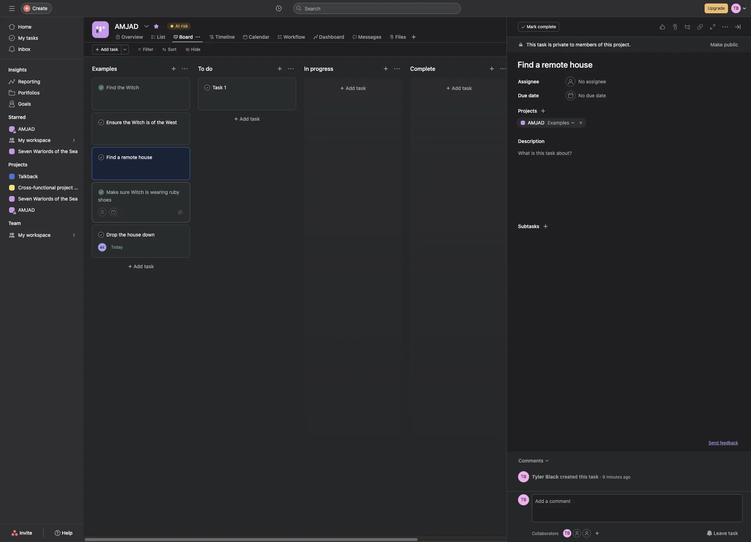 Task type: vqa. For each thing, say whether or not it's contained in the screenshot.
Team 'dropdown button'
yes



Task type: locate. For each thing, give the bounding box(es) containing it.
2 vertical spatial witch
[[131, 189, 144, 195]]

completed image
[[97, 83, 105, 92], [97, 118, 105, 127], [97, 231, 105, 239]]

3 add task image from the left
[[383, 66, 389, 72]]

0 vertical spatial find
[[106, 84, 116, 90]]

description
[[518, 138, 545, 144]]

of up talkback link on the left
[[55, 148, 59, 154]]

is left private
[[549, 42, 552, 47]]

completed image
[[203, 83, 212, 92], [97, 153, 105, 162], [97, 188, 105, 197]]

main content
[[505, 37, 752, 492]]

my tasks
[[18, 35, 38, 41]]

1 vertical spatial amjad
[[18, 126, 35, 132]]

1 vertical spatial completed image
[[97, 118, 105, 127]]

1 seven warlords of the sea link from the top
[[4, 146, 80, 157]]

my down starred
[[18, 137, 25, 143]]

is inside make sure witch is wearing ruby shoes
[[145, 189, 149, 195]]

tab actions image
[[196, 35, 200, 39]]

full screen image
[[711, 24, 716, 30]]

projects inside the find a remote house dialog
[[518, 108, 537, 114]]

remote
[[121, 154, 137, 160]]

my down the team
[[18, 232, 25, 238]]

1 add task image from the left
[[171, 66, 177, 72]]

4 add task image from the left
[[489, 66, 495, 72]]

make inside make sure witch is wearing ruby shoes
[[106, 189, 119, 195]]

my inside starred element
[[18, 137, 25, 143]]

is left the wearing
[[145, 189, 149, 195]]

of down cross-functional project plan
[[55, 196, 59, 202]]

add task image
[[171, 66, 177, 72], [277, 66, 283, 72], [383, 66, 389, 72], [489, 66, 495, 72]]

seven inside starred element
[[18, 148, 32, 154]]

ensure the witch is of the west
[[106, 119, 177, 125]]

sea
[[69, 148, 78, 154], [69, 196, 78, 202]]

2 warlords from the top
[[33, 196, 53, 202]]

add task button
[[92, 45, 121, 54], [309, 82, 398, 95], [415, 82, 504, 95], [198, 113, 296, 125], [92, 260, 190, 273]]

home link
[[4, 21, 80, 32]]

2 vertical spatial tb button
[[564, 530, 572, 538]]

starred
[[8, 114, 26, 120]]

2 add task image from the left
[[277, 66, 283, 72]]

create button
[[21, 3, 52, 14]]

no
[[579, 79, 585, 84], [579, 93, 585, 98]]

0 vertical spatial completed checkbox
[[203, 83, 212, 92]]

make left the public
[[711, 42, 723, 47]]

amjad down add to projects image
[[528, 120, 545, 126]]

completed checkbox left the "drop"
[[97, 231, 105, 239]]

1 vertical spatial my workspace link
[[4, 230, 80, 241]]

0 likes. click to like this task image
[[660, 24, 666, 30]]

is for make sure witch is wearing ruby shoes
[[145, 189, 149, 195]]

risk
[[181, 23, 188, 29]]

see details, my workspace image for first "my workspace" link from the top
[[72, 138, 76, 142]]

projects
[[518, 108, 537, 114], [8, 162, 27, 168]]

sea for amjad
[[69, 148, 78, 154]]

complete
[[411, 66, 436, 72]]

my workspace link inside teams element
[[4, 230, 80, 241]]

files
[[396, 34, 406, 40]]

insights
[[8, 67, 27, 73]]

teams element
[[0, 217, 84, 242]]

this left project.
[[604, 42, 613, 47]]

my workspace
[[18, 137, 51, 143], [18, 232, 51, 238]]

add tab image
[[411, 34, 417, 40]]

more section actions image left in progress
[[288, 66, 294, 72]]

2 seven from the top
[[18, 196, 32, 202]]

2 vertical spatial amjad
[[18, 207, 35, 213]]

1 vertical spatial see details, my workspace image
[[72, 233, 76, 237]]

0 vertical spatial make
[[711, 42, 723, 47]]

Completed checkbox
[[203, 83, 212, 92], [97, 118, 105, 127], [97, 153, 105, 162]]

1 completed checkbox from the top
[[97, 83, 105, 92]]

examples inside dropdown button
[[548, 120, 570, 126]]

1 vertical spatial projects button
[[0, 161, 27, 168]]

my workspace link
[[4, 135, 80, 146], [4, 230, 80, 241]]

more section actions image for to do
[[288, 66, 294, 72]]

completed image left the "drop"
[[97, 231, 105, 239]]

1 vertical spatial examples
[[548, 120, 570, 126]]

of left west
[[151, 119, 156, 125]]

projects button down due date
[[507, 106, 537, 116]]

amjad link up teams element
[[4, 205, 80, 216]]

tb button
[[518, 472, 530, 483], [518, 495, 530, 506], [564, 530, 572, 538]]

0 vertical spatial examples
[[92, 66, 117, 72]]

2 sea from the top
[[69, 196, 78, 202]]

this
[[604, 42, 613, 47], [579, 474, 588, 480]]

more section actions image
[[182, 66, 188, 72], [501, 66, 506, 72]]

warlords for amjad
[[33, 148, 53, 154]]

1 amjad link from the top
[[4, 124, 80, 135]]

board image
[[96, 25, 105, 34]]

more section actions image for examples
[[182, 66, 188, 72]]

1 vertical spatial make
[[106, 189, 119, 195]]

completed image left task
[[203, 83, 212, 92]]

1 vertical spatial seven warlords of the sea link
[[4, 193, 80, 205]]

2 find from the top
[[106, 154, 116, 160]]

list link
[[151, 33, 165, 41]]

drop
[[106, 232, 117, 238]]

add task image for in progress
[[383, 66, 389, 72]]

1 seven warlords of the sea from the top
[[18, 148, 78, 154]]

1 vertical spatial amjad link
[[4, 205, 80, 216]]

1 vertical spatial sea
[[69, 196, 78, 202]]

down
[[142, 232, 155, 238]]

house right remote
[[139, 154, 152, 160]]

completed image for find a remote house
[[97, 153, 105, 162]]

3 completed image from the top
[[97, 231, 105, 239]]

no left assignee on the top of page
[[579, 79, 585, 84]]

goals link
[[4, 98, 80, 110]]

0 horizontal spatial make
[[106, 189, 119, 195]]

0 vertical spatial seven warlords of the sea
[[18, 148, 78, 154]]

1 seven from the top
[[18, 148, 32, 154]]

completed checkbox left a
[[97, 153, 105, 162]]

projects up talkback
[[8, 162, 27, 168]]

see details, my workspace image inside teams element
[[72, 233, 76, 237]]

0 vertical spatial completed image
[[97, 83, 105, 92]]

1 vertical spatial workspace
[[26, 232, 51, 238]]

completed checkbox left ensure
[[97, 118, 105, 127]]

1 vertical spatial my workspace
[[18, 232, 51, 238]]

no inside no assignee dropdown button
[[579, 79, 585, 84]]

warlords
[[33, 148, 53, 154], [33, 196, 53, 202]]

is inside the find a remote house dialog
[[549, 42, 552, 47]]

assignee
[[518, 79, 540, 84]]

my
[[18, 35, 25, 41], [18, 137, 25, 143], [18, 232, 25, 238]]

more section actions image for complete
[[501, 66, 506, 72]]

of inside "projects" element
[[55, 196, 59, 202]]

see details, my workspace image inside starred element
[[72, 138, 76, 142]]

0 vertical spatial is
[[549, 42, 552, 47]]

2 vertical spatial completed image
[[97, 188, 105, 197]]

reporting
[[18, 79, 40, 84]]

1 vertical spatial is
[[146, 119, 150, 125]]

amjad inside "projects" element
[[18, 207, 35, 213]]

1 sea from the top
[[69, 148, 78, 154]]

0 horizontal spatial more section actions image
[[182, 66, 188, 72]]

0 vertical spatial this
[[604, 42, 613, 47]]

team button
[[0, 220, 21, 227]]

my left tasks
[[18, 35, 25, 41]]

warlords inside "projects" element
[[33, 196, 53, 202]]

0 vertical spatial witch
[[126, 84, 139, 90]]

completed checkbox left task
[[203, 83, 212, 92]]

my workspace down starred
[[18, 137, 51, 143]]

add
[[101, 47, 109, 52], [346, 85, 355, 91], [452, 85, 461, 91], [240, 116, 249, 122], [134, 264, 143, 270]]

0 vertical spatial sea
[[69, 148, 78, 154]]

find the witch
[[106, 84, 139, 90]]

witch for ensure
[[132, 119, 145, 125]]

1 my workspace link from the top
[[4, 135, 80, 146]]

0 vertical spatial seven warlords of the sea link
[[4, 146, 80, 157]]

completed image left ensure
[[97, 118, 105, 127]]

1 my from the top
[[18, 35, 25, 41]]

0 vertical spatial my workspace link
[[4, 135, 80, 146]]

seven inside "projects" element
[[18, 196, 32, 202]]

public
[[725, 42, 739, 47]]

starred button
[[0, 114, 26, 121]]

1 find from the top
[[106, 84, 116, 90]]

workspace
[[26, 137, 51, 143], [26, 232, 51, 238]]

2 my from the top
[[18, 137, 25, 143]]

0 vertical spatial tb button
[[518, 472, 530, 483]]

1 vertical spatial seven
[[18, 196, 32, 202]]

minutes
[[607, 475, 623, 480]]

2 vertical spatial tb
[[565, 531, 570, 536]]

seven warlords of the sea for talkback
[[18, 196, 78, 202]]

seven warlords of the sea up talkback link on the left
[[18, 148, 78, 154]]

2 see details, my workspace image from the top
[[72, 233, 76, 237]]

examples left "remove" icon
[[548, 120, 570, 126]]

completed image for ensure
[[97, 118, 105, 127]]

timeline link
[[210, 33, 235, 41]]

add subtask image
[[685, 24, 691, 30]]

2 seven warlords of the sea link from the top
[[4, 193, 80, 205]]

3 my from the top
[[18, 232, 25, 238]]

seven warlords of the sea link for amjad
[[4, 146, 80, 157]]

1 completed image from the top
[[97, 83, 105, 92]]

completed checkbox for ensure
[[97, 118, 105, 127]]

add or remove collaborators image
[[596, 532, 600, 536]]

1 warlords from the top
[[33, 148, 53, 154]]

0 horizontal spatial projects
[[8, 162, 27, 168]]

completed checkbox up shoes
[[97, 188, 105, 197]]

1 vertical spatial seven warlords of the sea
[[18, 196, 78, 202]]

see details, my workspace image
[[72, 138, 76, 142], [72, 233, 76, 237]]

date
[[596, 93, 606, 98]]

seven warlords of the sea inside starred element
[[18, 148, 78, 154]]

shoes
[[98, 197, 112, 203]]

send feedback link
[[709, 440, 739, 447]]

seven warlords of the sea link
[[4, 146, 80, 157], [4, 193, 80, 205]]

more section actions image for in progress
[[395, 66, 400, 72]]

2 vertical spatial completed checkbox
[[97, 231, 105, 239]]

2 my workspace from the top
[[18, 232, 51, 238]]

projects button up talkback
[[0, 161, 27, 168]]

seven warlords of the sea link down functional
[[4, 193, 80, 205]]

amjad link inside starred element
[[4, 124, 80, 135]]

no for no assignee
[[579, 79, 585, 84]]

1 more section actions image from the left
[[182, 66, 188, 72]]

1 vertical spatial completed checkbox
[[97, 118, 105, 127]]

0 vertical spatial see details, my workspace image
[[72, 138, 76, 142]]

leave task button
[[703, 528, 743, 540]]

1 vertical spatial warlords
[[33, 196, 53, 202]]

ago
[[624, 475, 631, 480]]

filter button
[[134, 45, 157, 54]]

more section actions image
[[288, 66, 294, 72], [395, 66, 400, 72]]

Completed checkbox
[[97, 83, 105, 92], [97, 188, 105, 197], [97, 231, 105, 239]]

2 no from the top
[[579, 93, 585, 98]]

sea inside "projects" element
[[69, 196, 78, 202]]

2 vertical spatial completed image
[[97, 231, 105, 239]]

3 completed checkbox from the top
[[97, 231, 105, 239]]

completed checkbox left find the witch
[[97, 83, 105, 92]]

seven warlords of the sea link for talkback
[[4, 193, 80, 205]]

no inside no due date dropdown button
[[579, 93, 585, 98]]

2 vertical spatial is
[[145, 189, 149, 195]]

make inside button
[[711, 42, 723, 47]]

more section actions image left complete
[[395, 66, 400, 72]]

help button
[[50, 527, 77, 540]]

drop the house down
[[106, 232, 155, 238]]

seven warlords of the sea
[[18, 148, 78, 154], [18, 196, 78, 202]]

0 vertical spatial projects button
[[507, 106, 537, 116]]

2 workspace from the top
[[26, 232, 51, 238]]

tb for the bottom tb button
[[565, 531, 570, 536]]

my workspace link down starred
[[4, 135, 80, 146]]

no left due
[[579, 93, 585, 98]]

completed image left find the witch
[[97, 83, 105, 92]]

more actions for this task image
[[723, 24, 729, 30]]

1 vertical spatial no
[[579, 93, 585, 98]]

no due date button
[[563, 89, 610, 102]]

completed checkbox for find the witch
[[97, 83, 105, 92]]

ex
[[100, 245, 105, 250]]

my inside teams element
[[18, 232, 25, 238]]

global element
[[0, 17, 84, 59]]

add task image for complete
[[489, 66, 495, 72]]

make up shoes
[[106, 189, 119, 195]]

completed image for drop
[[97, 231, 105, 239]]

workspace inside teams element
[[26, 232, 51, 238]]

1 vertical spatial completed image
[[97, 153, 105, 162]]

my workspace down the team
[[18, 232, 51, 238]]

seven warlords of the sea inside "projects" element
[[18, 196, 78, 202]]

my tasks link
[[4, 32, 80, 44]]

amjad down starred
[[18, 126, 35, 132]]

sea inside starred element
[[69, 148, 78, 154]]

0 vertical spatial warlords
[[33, 148, 53, 154]]

main content containing this task is private to members of this project.
[[505, 37, 752, 492]]

0 vertical spatial completed image
[[203, 83, 212, 92]]

warlords inside starred element
[[33, 148, 53, 154]]

feedback
[[720, 441, 739, 446]]

2 completed checkbox from the top
[[97, 188, 105, 197]]

0 vertical spatial amjad link
[[4, 124, 80, 135]]

board link
[[174, 33, 193, 41]]

1 workspace from the top
[[26, 137, 51, 143]]

amjad link down goals link
[[4, 124, 80, 135]]

0 vertical spatial amjad
[[528, 120, 545, 126]]

seven warlords of the sea for amjad
[[18, 148, 78, 154]]

0 vertical spatial workspace
[[26, 137, 51, 143]]

portfolios link
[[4, 87, 80, 98]]

0 vertical spatial my
[[18, 35, 25, 41]]

1 my workspace from the top
[[18, 137, 51, 143]]

0 vertical spatial completed checkbox
[[97, 83, 105, 92]]

1 vertical spatial tb
[[521, 498, 527, 503]]

to
[[570, 42, 575, 47]]

1 more section actions image from the left
[[288, 66, 294, 72]]

workspace inside starred element
[[26, 137, 51, 143]]

2 more section actions image from the left
[[395, 66, 400, 72]]

2 completed image from the top
[[97, 118, 105, 127]]

2 my workspace link from the top
[[4, 230, 80, 241]]

projects down due date
[[518, 108, 537, 114]]

None text field
[[113, 20, 140, 32]]

tb for the topmost tb button
[[521, 474, 527, 480]]

2 more section actions image from the left
[[501, 66, 506, 72]]

workflow
[[284, 34, 305, 40]]

2 vertical spatial completed checkbox
[[97, 153, 105, 162]]

1 horizontal spatial make
[[711, 42, 723, 47]]

cross-
[[18, 185, 33, 191]]

sea for talkback
[[69, 196, 78, 202]]

seven warlords of the sea down cross-functional project plan
[[18, 196, 78, 202]]

1 vertical spatial completed checkbox
[[97, 188, 105, 197]]

inbox link
[[4, 44, 80, 55]]

warlords up talkback link on the left
[[33, 148, 53, 154]]

witch
[[126, 84, 139, 90], [132, 119, 145, 125], [131, 189, 144, 195]]

make sure witch is wearing ruby shoes
[[98, 189, 179, 203]]

0 vertical spatial my workspace
[[18, 137, 51, 143]]

1 horizontal spatial more section actions image
[[395, 66, 400, 72]]

1 no from the top
[[579, 79, 585, 84]]

seven warlords of the sea link up talkback link on the left
[[4, 146, 80, 157]]

of inside the find a remote house dialog
[[599, 42, 603, 47]]

1 vertical spatial my
[[18, 137, 25, 143]]

1 vertical spatial find
[[106, 154, 116, 160]]

messages link
[[353, 33, 382, 41]]

0 horizontal spatial examples
[[92, 66, 117, 72]]

examples up find the witch
[[92, 66, 117, 72]]

0 vertical spatial no
[[579, 79, 585, 84]]

2 seven warlords of the sea from the top
[[18, 196, 78, 202]]

my workspace inside teams element
[[18, 232, 51, 238]]

amjad up the team
[[18, 207, 35, 213]]

1 vertical spatial witch
[[132, 119, 145, 125]]

seven up talkback
[[18, 148, 32, 154]]

home
[[18, 24, 32, 30]]

0 horizontal spatial projects button
[[0, 161, 27, 168]]

house left down
[[127, 232, 141, 238]]

1 see details, my workspace image from the top
[[72, 138, 76, 142]]

witch inside make sure witch is wearing ruby shoes
[[131, 189, 144, 195]]

0 vertical spatial tb
[[521, 474, 527, 480]]

completed image left a
[[97, 153, 105, 162]]

0 vertical spatial projects
[[518, 108, 537, 114]]

black
[[546, 474, 559, 480]]

is left west
[[146, 119, 150, 125]]

completed image up shoes
[[97, 188, 105, 197]]

1 vertical spatial tb button
[[518, 495, 530, 506]]

2 vertical spatial my
[[18, 232, 25, 238]]

1 vertical spatial this
[[579, 474, 588, 480]]

no assignee
[[579, 79, 607, 84]]

0 horizontal spatial more section actions image
[[288, 66, 294, 72]]

1 horizontal spatial more section actions image
[[501, 66, 506, 72]]

this right created
[[579, 474, 588, 480]]

more actions image
[[123, 47, 127, 52]]

my workspace link down the team
[[4, 230, 80, 241]]

at risk button
[[164, 21, 194, 31]]

1 vertical spatial projects
[[8, 162, 27, 168]]

1 horizontal spatial examples
[[548, 120, 570, 126]]

wearing
[[150, 189, 168, 195]]

warlords down cross-functional project plan link
[[33, 196, 53, 202]]

project.
[[614, 42, 631, 47]]

seven warlords of the sea link inside starred element
[[4, 146, 80, 157]]

1 horizontal spatial projects
[[518, 108, 537, 114]]

of right members
[[599, 42, 603, 47]]

tb inside main content
[[521, 474, 527, 480]]

seven down cross-
[[18, 196, 32, 202]]

comments
[[519, 458, 544, 464]]

0 vertical spatial seven
[[18, 148, 32, 154]]



Task type: describe. For each thing, give the bounding box(es) containing it.
complete
[[538, 24, 557, 29]]

dashboard link
[[314, 33, 345, 41]]

no for no due date
[[579, 93, 585, 98]]

attachments: add a file to this task, find a remote house image
[[673, 24, 678, 30]]

make for public
[[711, 42, 723, 47]]

make public button
[[706, 38, 743, 51]]

hide button
[[183, 45, 204, 54]]

tb for tb button to the middle
[[521, 498, 527, 503]]

files link
[[390, 33, 406, 41]]

hide sidebar image
[[9, 6, 15, 11]]

make for sure
[[106, 189, 119, 195]]

board
[[179, 34, 193, 40]]

show options image
[[144, 23, 149, 29]]

insights element
[[0, 64, 84, 111]]

completed image for task 1
[[203, 83, 212, 92]]

talkback link
[[4, 171, 80, 182]]

cross-functional project plan
[[18, 185, 84, 191]]

this
[[527, 42, 536, 47]]

close details image
[[736, 24, 741, 30]]

today button
[[111, 245, 123, 250]]

inbox
[[18, 46, 30, 52]]

at
[[176, 23, 180, 29]]

add task image for to do
[[277, 66, 283, 72]]

find for find the witch
[[106, 84, 116, 90]]

seven for talkback
[[18, 196, 32, 202]]

create
[[32, 5, 47, 11]]

make public
[[711, 42, 739, 47]]

project
[[57, 185, 73, 191]]

tyler
[[532, 474, 545, 480]]

no due date
[[579, 93, 606, 98]]

subtasks
[[518, 223, 540, 229]]

filter
[[143, 47, 153, 52]]

upgrade
[[708, 6, 726, 11]]

warlords for talkback
[[33, 196, 53, 202]]

to do
[[198, 66, 213, 72]]

sort button
[[159, 45, 180, 54]]

private
[[553, 42, 569, 47]]

overview
[[122, 34, 143, 40]]

workflow link
[[278, 33, 305, 41]]

list
[[157, 34, 165, 40]]

completed checkbox for find
[[97, 153, 105, 162]]

west
[[166, 119, 177, 125]]

invite
[[20, 530, 32, 536]]

Task Name text field
[[514, 57, 743, 73]]

mark
[[527, 24, 537, 29]]

find a remote house dialog
[[505, 17, 752, 543]]

mark complete
[[527, 24, 557, 29]]

add to projects image
[[541, 108, 547, 114]]

upgrade button
[[705, 3, 729, 13]]

a
[[117, 154, 120, 160]]

my inside "link"
[[18, 35, 25, 41]]

·
[[600, 474, 602, 480]]

the inside "projects" element
[[61, 196, 68, 202]]

witch for find
[[126, 84, 139, 90]]

ensure
[[106, 119, 122, 125]]

task
[[213, 84, 223, 90]]

ruby
[[169, 189, 179, 195]]

Search tasks, projects, and more text field
[[293, 3, 461, 14]]

no assignee button
[[563, 75, 610, 88]]

leave
[[714, 531, 728, 537]]

0 likes. click to like this task image
[[178, 210, 183, 214]]

amjad inside starred element
[[18, 126, 35, 132]]

task 1
[[213, 84, 226, 90]]

sure
[[120, 189, 130, 195]]

2 amjad link from the top
[[4, 205, 80, 216]]

seven for amjad
[[18, 148, 32, 154]]

insights button
[[0, 66, 27, 73]]

witch for make
[[131, 189, 144, 195]]

completed checkbox for task
[[203, 83, 212, 92]]

assignee
[[587, 79, 607, 84]]

hide
[[191, 47, 201, 52]]

reporting link
[[4, 76, 80, 87]]

starred element
[[0, 111, 84, 159]]

comments button
[[514, 455, 554, 468]]

sort
[[168, 47, 177, 52]]

remove from starred image
[[154, 23, 159, 29]]

completed image for make sure witch is wearing ruby shoes
[[97, 188, 105, 197]]

mark complete button
[[518, 22, 560, 32]]

amjad inside the find a remote house dialog
[[528, 120, 545, 126]]

find for find a remote house
[[106, 154, 116, 160]]

my workspace inside starred element
[[18, 137, 51, 143]]

is for ensure the witch is of the west
[[146, 119, 150, 125]]

completed image for find
[[97, 83, 105, 92]]

calendar
[[249, 34, 270, 40]]

1
[[224, 84, 226, 90]]

remove image
[[578, 120, 584, 126]]

tyler black link
[[532, 474, 559, 480]]

dashboard
[[319, 34, 345, 40]]

find a remote house
[[106, 154, 152, 160]]

in progress
[[304, 66, 334, 72]]

created
[[560, 474, 578, 480]]

today
[[111, 245, 123, 250]]

tyler black created this task · 9 minutes ago
[[532, 474, 631, 480]]

examples button
[[546, 119, 577, 127]]

talkback
[[18, 174, 38, 179]]

completed checkbox for make sure witch is wearing ruby shoes
[[97, 188, 105, 197]]

due date
[[518, 93, 539, 98]]

1 horizontal spatial projects button
[[507, 106, 537, 116]]

this task is private to members of this project.
[[527, 42, 631, 47]]

plan
[[74, 185, 84, 191]]

help
[[62, 530, 73, 536]]

add subtasks image
[[543, 224, 549, 229]]

portfolios
[[18, 90, 40, 96]]

history image
[[276, 6, 282, 11]]

copy task link image
[[698, 24, 704, 30]]

send
[[709, 441, 719, 446]]

timeline
[[215, 34, 235, 40]]

add task image for examples
[[171, 66, 177, 72]]

members
[[576, 42, 597, 47]]

the inside starred element
[[61, 148, 68, 154]]

completed checkbox for drop the house down
[[97, 231, 105, 239]]

at risk
[[176, 23, 188, 29]]

overview link
[[116, 33, 143, 41]]

collaborators
[[532, 531, 559, 536]]

task inside button
[[729, 531, 739, 537]]

1 horizontal spatial this
[[604, 42, 613, 47]]

send feedback
[[709, 441, 739, 446]]

see details, my workspace image for "my workspace" link in teams element
[[72, 233, 76, 237]]

of inside starred element
[[55, 148, 59, 154]]

cross-functional project plan link
[[4, 182, 84, 193]]

0 horizontal spatial this
[[579, 474, 588, 480]]

0 vertical spatial house
[[139, 154, 152, 160]]

tasks
[[26, 35, 38, 41]]

1 vertical spatial house
[[127, 232, 141, 238]]

9
[[603, 475, 606, 480]]

projects element
[[0, 159, 84, 217]]



